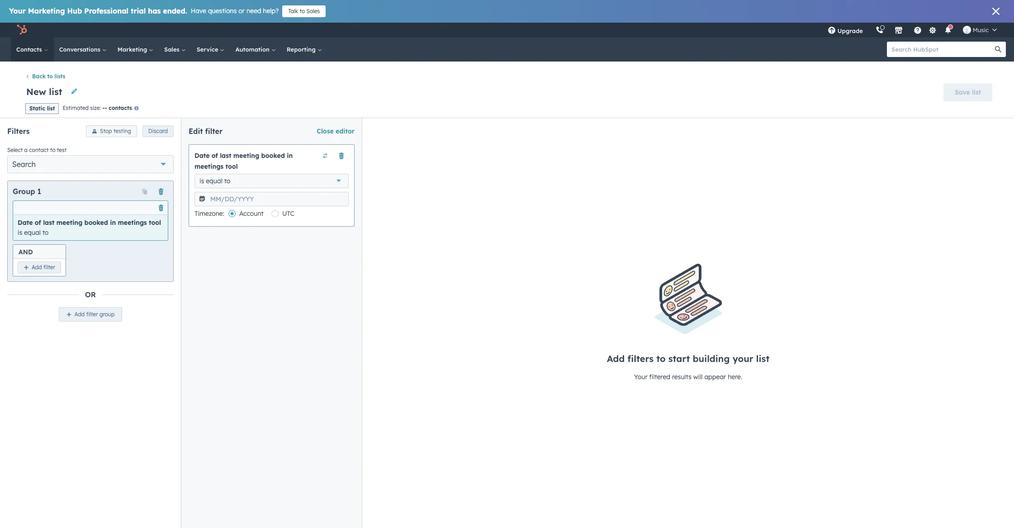 Task type: vqa. For each thing, say whether or not it's contained in the screenshot.
will
yes



Task type: locate. For each thing, give the bounding box(es) containing it.
0 horizontal spatial is
[[18, 228, 22, 237]]

0 vertical spatial list
[[973, 88, 982, 96]]

0 horizontal spatial last
[[43, 219, 55, 227]]

reporting link
[[281, 37, 328, 62]]

1 vertical spatial date
[[18, 219, 33, 227]]

sales right talk
[[307, 8, 320, 14]]

2 horizontal spatial list
[[973, 88, 982, 96]]

select a contact to test
[[7, 147, 67, 153]]

list right your
[[757, 353, 770, 365]]

equal
[[206, 177, 223, 185], [24, 228, 41, 237]]

date inside date of last meeting booked in meetings tool
[[195, 152, 210, 160]]

1 horizontal spatial or
[[239, 7, 245, 15]]

1 horizontal spatial of
[[212, 152, 218, 160]]

date for date of last meeting booked in meetings tool
[[195, 152, 210, 160]]

meeting for date of last meeting booked in meetings tool
[[233, 152, 260, 160]]

tool
[[226, 162, 238, 171], [149, 219, 161, 227]]

marketplaces button
[[890, 23, 909, 37]]

of up the is equal to
[[212, 152, 218, 160]]

filter inside add filter button
[[43, 264, 55, 271]]

filter for add filter
[[43, 264, 55, 271]]

tool inside date of last meeting booked in meetings tool is equal to
[[149, 219, 161, 227]]

page section element
[[0, 62, 1015, 118]]

0 vertical spatial booked
[[261, 152, 285, 160]]

1 vertical spatial tool
[[149, 219, 161, 227]]

select
[[7, 147, 23, 153]]

0 vertical spatial add
[[32, 264, 42, 271]]

1 vertical spatial equal
[[24, 228, 41, 237]]

date up and
[[18, 219, 33, 227]]

size:
[[90, 105, 101, 112]]

last for date of last meeting booked in meetings tool
[[220, 152, 232, 160]]

1 vertical spatial of
[[35, 219, 41, 227]]

edit filter
[[189, 127, 223, 136]]

back to lists link
[[25, 73, 65, 80]]

or left need
[[239, 7, 245, 15]]

results
[[673, 373, 692, 381]]

0 vertical spatial is
[[200, 177, 204, 185]]

sales inside button
[[307, 8, 320, 14]]

date of last meeting booked in meetings tool
[[195, 152, 293, 171]]

0 vertical spatial date
[[195, 152, 210, 160]]

1 horizontal spatial sales
[[307, 8, 320, 14]]

last
[[220, 152, 232, 160], [43, 219, 55, 227]]

0 vertical spatial filter
[[205, 127, 223, 136]]

of inside date of last meeting booked in meetings tool is equal to
[[35, 219, 41, 227]]

0 horizontal spatial add
[[32, 264, 42, 271]]

1 horizontal spatial in
[[287, 152, 293, 160]]

0 horizontal spatial list
[[47, 105, 55, 112]]

meeting inside date of last meeting booked in meetings tool is equal to
[[56, 219, 83, 227]]

music
[[974, 26, 990, 33]]

editor
[[336, 127, 355, 135]]

group
[[100, 311, 115, 318]]

start
[[669, 353, 691, 365]]

ended.
[[163, 6, 187, 15]]

last inside date of last meeting booked in meetings tool is equal to
[[43, 219, 55, 227]]

1 horizontal spatial list
[[757, 353, 770, 365]]

0 vertical spatial meeting
[[233, 152, 260, 160]]

add left group
[[74, 311, 85, 318]]

marketing left the hub
[[28, 6, 65, 15]]

last for date of last meeting booked in meetings tool is equal to
[[43, 219, 55, 227]]

or
[[239, 7, 245, 15], [85, 290, 96, 299]]

1 horizontal spatial marketing
[[118, 46, 149, 53]]

1 vertical spatial or
[[85, 290, 96, 299]]

has
[[148, 6, 161, 15]]

conversations
[[59, 46, 102, 53]]

list right save
[[973, 88, 982, 96]]

sales
[[307, 8, 320, 14], [164, 46, 181, 53]]

1 vertical spatial filter
[[43, 264, 55, 271]]

upgrade
[[838, 27, 864, 34]]

0 vertical spatial or
[[239, 7, 245, 15]]

date
[[195, 152, 210, 160], [18, 219, 33, 227]]

to down date of last meeting booked in meetings tool on the top
[[224, 177, 231, 185]]

to inside date of last meeting booked in meetings tool is equal to
[[42, 228, 49, 237]]

marketing
[[28, 6, 65, 15], [118, 46, 149, 53]]

your
[[9, 6, 26, 15], [635, 373, 648, 381]]

is up timezone:
[[200, 177, 204, 185]]

settings image
[[930, 26, 938, 35]]

building
[[693, 353, 730, 365]]

2 horizontal spatial filter
[[205, 127, 223, 136]]

booked
[[261, 152, 285, 160], [84, 219, 108, 227]]

1 horizontal spatial last
[[220, 152, 232, 160]]

add filters to start building your list
[[607, 353, 770, 365]]

in inside date of last meeting booked in meetings tool
[[287, 152, 293, 160]]

0 vertical spatial last
[[220, 152, 232, 160]]

is up and
[[18, 228, 22, 237]]

1 horizontal spatial is
[[200, 177, 204, 185]]

in for date of last meeting booked in meetings tool
[[287, 152, 293, 160]]

2 horizontal spatial add
[[607, 353, 625, 365]]

to
[[300, 8, 305, 14], [47, 73, 53, 80], [50, 147, 55, 153], [224, 177, 231, 185], [42, 228, 49, 237], [657, 353, 666, 365]]

filters
[[628, 353, 654, 365]]

2 vertical spatial filter
[[86, 311, 98, 318]]

0 vertical spatial of
[[212, 152, 218, 160]]

filter
[[205, 127, 223, 136], [43, 264, 55, 271], [86, 311, 98, 318]]

to right talk
[[300, 8, 305, 14]]

save list
[[956, 88, 982, 96]]

is
[[200, 177, 204, 185], [18, 228, 22, 237]]

to inside page section element
[[47, 73, 53, 80]]

1 vertical spatial add
[[74, 311, 85, 318]]

list
[[973, 88, 982, 96], [47, 105, 55, 112], [757, 353, 770, 365]]

lists
[[55, 73, 65, 80]]

date for date of last meeting booked in meetings tool is equal to
[[18, 219, 33, 227]]

or inside your marketing hub professional trial has ended. have questions or need help?
[[239, 7, 245, 15]]

0 horizontal spatial filter
[[43, 264, 55, 271]]

sales left service
[[164, 46, 181, 53]]

add left filters
[[607, 353, 625, 365]]

date down edit filter
[[195, 152, 210, 160]]

your up hubspot image
[[9, 6, 26, 15]]

0 horizontal spatial meetings
[[118, 219, 147, 227]]

of
[[212, 152, 218, 160], [35, 219, 41, 227]]

marketing link
[[112, 37, 159, 62]]

0 horizontal spatial your
[[9, 6, 26, 15]]

booked inside date of last meeting booked in meetings tool is equal to
[[84, 219, 108, 227]]

add down and
[[32, 264, 42, 271]]

of inside date of last meeting booked in meetings tool
[[212, 152, 218, 160]]

timezone:
[[195, 209, 224, 218]]

1 horizontal spatial meeting
[[233, 152, 260, 160]]

1 vertical spatial meeting
[[56, 219, 83, 227]]

booked inside date of last meeting booked in meetings tool
[[261, 152, 285, 160]]

menu containing music
[[822, 23, 1004, 37]]

to inside button
[[300, 8, 305, 14]]

tool inside date of last meeting booked in meetings tool
[[226, 162, 238, 171]]

0 vertical spatial sales
[[307, 8, 320, 14]]

stop testing
[[100, 128, 131, 134]]

menu item
[[870, 23, 872, 37]]

date inside date of last meeting booked in meetings tool is equal to
[[18, 219, 33, 227]]

talk to sales button
[[283, 5, 326, 17]]

discard button
[[143, 125, 174, 137]]

or up the add filter group button
[[85, 290, 96, 299]]

marketing down trial
[[118, 46, 149, 53]]

notifications button
[[941, 23, 956, 37]]

meeting inside date of last meeting booked in meetings tool
[[233, 152, 260, 160]]

1 horizontal spatial booked
[[261, 152, 285, 160]]

meetings
[[195, 162, 224, 171], [118, 219, 147, 227]]

of for date of last meeting booked in meetings tool is equal to
[[35, 219, 41, 227]]

0 horizontal spatial booked
[[84, 219, 108, 227]]

1 vertical spatial last
[[43, 219, 55, 227]]

last inside date of last meeting booked in meetings tool
[[220, 152, 232, 160]]

1 vertical spatial your
[[635, 373, 648, 381]]

marketplaces image
[[895, 27, 903, 35]]

0 vertical spatial meetings
[[195, 162, 224, 171]]

booked for date of last meeting booked in meetings tool
[[261, 152, 285, 160]]

0 horizontal spatial equal
[[24, 228, 41, 237]]

have
[[191, 7, 206, 15]]

settings link
[[928, 25, 939, 35]]

1 horizontal spatial tool
[[226, 162, 238, 171]]

equal up timezone:
[[206, 177, 223, 185]]

0 horizontal spatial of
[[35, 219, 41, 227]]

of down 1
[[35, 219, 41, 227]]

0 vertical spatial in
[[287, 152, 293, 160]]

1 vertical spatial is
[[18, 228, 22, 237]]

2 vertical spatial list
[[757, 353, 770, 365]]

meetings inside date of last meeting booked in meetings tool
[[195, 162, 224, 171]]

group 1
[[13, 187, 41, 196]]

0 vertical spatial your
[[9, 6, 26, 15]]

estimated
[[63, 105, 89, 112]]

0 horizontal spatial date
[[18, 219, 33, 227]]

filter inside the add filter group button
[[86, 311, 98, 318]]

filter for edit filter
[[205, 127, 223, 136]]

1 vertical spatial booked
[[84, 219, 108, 227]]

in inside date of last meeting booked in meetings tool is equal to
[[110, 219, 116, 227]]

1 vertical spatial meetings
[[118, 219, 147, 227]]

professional
[[84, 6, 129, 15]]

1 horizontal spatial add
[[74, 311, 85, 318]]

add filter
[[32, 264, 55, 271]]

0 horizontal spatial sales
[[164, 46, 181, 53]]

1 horizontal spatial equal
[[206, 177, 223, 185]]

0 horizontal spatial meeting
[[56, 219, 83, 227]]

add
[[32, 264, 42, 271], [74, 311, 85, 318], [607, 353, 625, 365]]

to left lists
[[47, 73, 53, 80]]

1 horizontal spatial your
[[635, 373, 648, 381]]

add for or
[[74, 311, 85, 318]]

appear
[[705, 373, 727, 381]]

date of last meeting booked in meetings tool is equal to
[[18, 219, 161, 237]]

0 vertical spatial tool
[[226, 162, 238, 171]]

reporting
[[287, 46, 318, 53]]

hubspot image
[[16, 24, 27, 35]]

your for filtered
[[635, 373, 648, 381]]

1 vertical spatial in
[[110, 219, 116, 227]]

-
[[102, 105, 105, 112], [105, 105, 107, 112]]

2 vertical spatial add
[[607, 353, 625, 365]]

1 horizontal spatial date
[[195, 152, 210, 160]]

meeting
[[233, 152, 260, 160], [56, 219, 83, 227]]

and
[[19, 248, 33, 256]]

your down filters
[[635, 373, 648, 381]]

add filter group
[[74, 311, 115, 318]]

0 horizontal spatial in
[[110, 219, 116, 227]]

1 horizontal spatial filter
[[86, 311, 98, 318]]

hub
[[67, 6, 82, 15]]

to up add filter on the left
[[42, 228, 49, 237]]

discard
[[148, 128, 168, 134]]

menu
[[822, 23, 1004, 37]]

1 vertical spatial list
[[47, 105, 55, 112]]

1 horizontal spatial meetings
[[195, 162, 224, 171]]

list right static
[[47, 105, 55, 112]]

1 vertical spatial marketing
[[118, 46, 149, 53]]

meetings inside date of last meeting booked in meetings tool is equal to
[[118, 219, 147, 227]]

0 vertical spatial marketing
[[28, 6, 65, 15]]

equal up and
[[24, 228, 41, 237]]

0 vertical spatial equal
[[206, 177, 223, 185]]

0 horizontal spatial tool
[[149, 219, 161, 227]]

save
[[956, 88, 971, 96]]

list inside button
[[973, 88, 982, 96]]



Task type: describe. For each thing, give the bounding box(es) containing it.
is inside popup button
[[200, 177, 204, 185]]

music button
[[958, 23, 1003, 37]]

conversations link
[[54, 37, 112, 62]]

filter for add filter group
[[86, 311, 98, 318]]

stop testing button
[[86, 125, 137, 137]]

help button
[[911, 23, 926, 37]]

filters
[[7, 127, 30, 136]]

is equal to button
[[195, 174, 349, 188]]

to left test
[[50, 147, 55, 153]]

add filter button
[[18, 262, 61, 273]]

service link
[[191, 37, 230, 62]]

meeting for date of last meeting booked in meetings tool is equal to
[[56, 219, 83, 227]]

will
[[694, 373, 703, 381]]

tool for date of last meeting booked in meetings tool is equal to
[[149, 219, 161, 227]]

calling icon button
[[873, 24, 888, 36]]

of for date of last meeting booked in meetings tool
[[212, 152, 218, 160]]

search button
[[7, 155, 174, 173]]

filtered
[[650, 373, 671, 381]]

in for date of last meeting booked in meetings tool is equal to
[[110, 219, 116, 227]]

save list banner
[[22, 81, 993, 102]]

greg robinson image
[[964, 26, 972, 34]]

utc
[[282, 209, 295, 218]]

close editor button
[[317, 126, 355, 137]]

contact
[[29, 147, 49, 153]]

sales link
[[159, 37, 191, 62]]

talk
[[288, 8, 298, 14]]

equal inside popup button
[[206, 177, 223, 185]]

help image
[[914, 27, 922, 35]]

automation
[[236, 46, 272, 53]]

static
[[29, 105, 45, 112]]

meetings for date of last meeting booked in meetings tool
[[195, 162, 224, 171]]

1 - from the left
[[102, 105, 105, 112]]

questions
[[208, 7, 237, 15]]

add filter group button
[[59, 307, 122, 322]]

1
[[37, 187, 41, 196]]

contacts
[[16, 46, 44, 53]]

stop
[[100, 128, 112, 134]]

close
[[317, 127, 334, 135]]

save list button
[[944, 83, 993, 101]]

talk to sales
[[288, 8, 320, 14]]

is equal to
[[200, 177, 231, 185]]

group
[[13, 187, 35, 196]]

meetings for date of last meeting booked in meetings tool is equal to
[[118, 219, 147, 227]]

upgrade image
[[828, 27, 836, 35]]

equal inside date of last meeting booked in meetings tool is equal to
[[24, 228, 41, 237]]

account
[[239, 209, 264, 218]]

close image
[[993, 8, 1000, 15]]

list for save list
[[973, 88, 982, 96]]

need
[[247, 7, 261, 15]]

2 - from the left
[[105, 105, 107, 112]]

to left start
[[657, 353, 666, 365]]

test
[[57, 147, 67, 153]]

static list
[[29, 105, 55, 112]]

contacts
[[109, 105, 132, 112]]

Enter value text field
[[195, 192, 349, 206]]

booked for date of last meeting booked in meetings tool is equal to
[[84, 219, 108, 227]]

back
[[32, 73, 46, 80]]

your
[[733, 353, 754, 365]]

close editor
[[317, 127, 355, 135]]

to inside popup button
[[224, 177, 231, 185]]

here.
[[728, 373, 743, 381]]

List name field
[[25, 86, 65, 98]]

tool for date of last meeting booked in meetings tool
[[226, 162, 238, 171]]

calling icon image
[[876, 26, 884, 34]]

your filtered results will appear here.
[[635, 373, 743, 381]]

your for marketing
[[9, 6, 26, 15]]

hubspot link
[[11, 24, 34, 35]]

help?
[[263, 7, 279, 15]]

0 horizontal spatial or
[[85, 290, 96, 299]]

back to lists
[[32, 73, 65, 80]]

search
[[12, 160, 36, 169]]

testing
[[114, 128, 131, 134]]

1 vertical spatial sales
[[164, 46, 181, 53]]

estimated size: -- contacts
[[63, 105, 132, 112]]

service
[[197, 46, 220, 53]]

list for static list
[[47, 105, 55, 112]]

trial
[[131, 6, 146, 15]]

search image
[[996, 46, 1002, 53]]

notifications image
[[945, 27, 953, 35]]

search button
[[991, 42, 1007, 57]]

Search HubSpot search field
[[888, 42, 999, 57]]

contacts link
[[11, 37, 54, 62]]

add for and
[[32, 264, 42, 271]]

edit
[[189, 127, 203, 136]]

0 horizontal spatial marketing
[[28, 6, 65, 15]]

is inside date of last meeting booked in meetings tool is equal to
[[18, 228, 22, 237]]

a
[[24, 147, 28, 153]]

automation link
[[230, 37, 281, 62]]

your marketing hub professional trial has ended. have questions or need help?
[[9, 6, 279, 15]]



